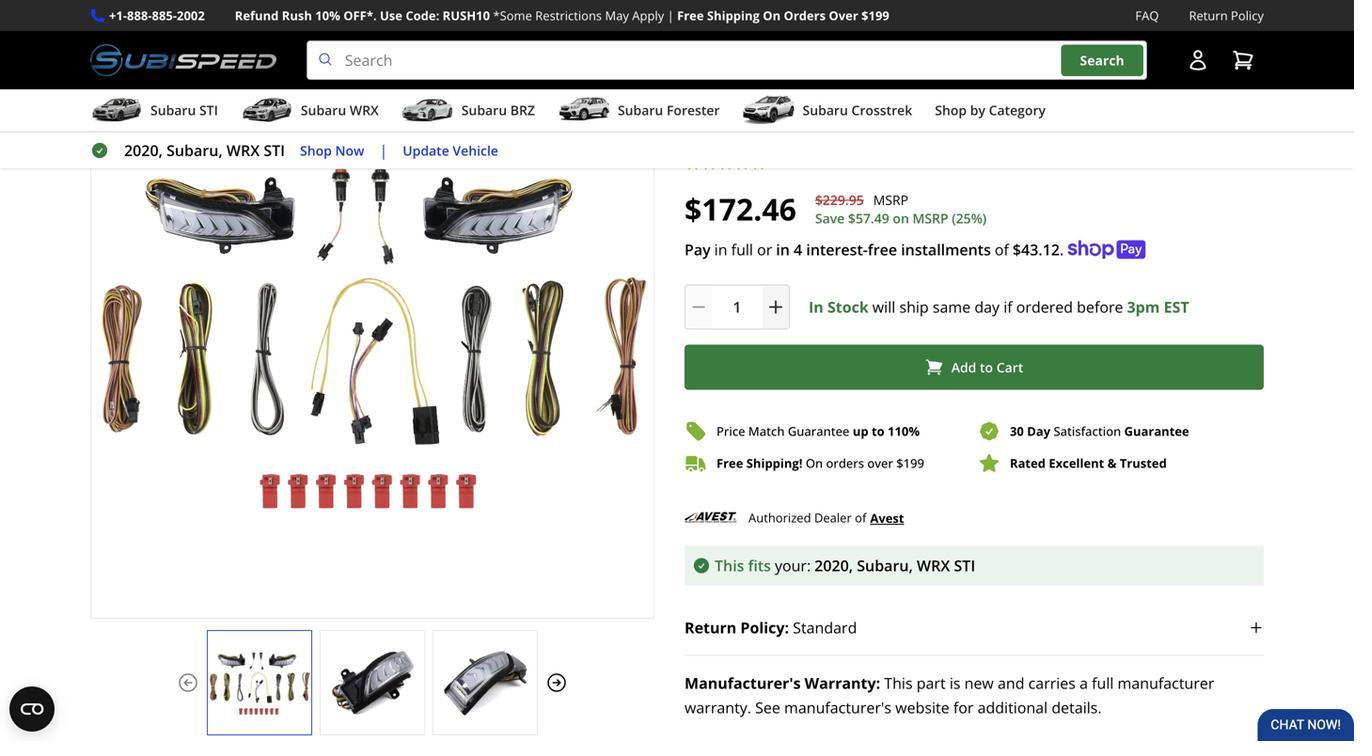 Task type: locate. For each thing, give the bounding box(es) containing it.
manufacturer
[[1118, 673, 1215, 693]]

1 horizontal spatial guarantee
[[1125, 423, 1190, 440]]

1 vertical spatial full
[[1092, 673, 1114, 693]]

| right the apply in the left of the page
[[668, 7, 674, 24]]

subaru brz button
[[401, 93, 535, 131]]

crosstrek inside dropdown button
[[852, 101, 913, 119]]

this part is new and carries a full manufacturer warranty. see manufacturer's website for additional details.
[[685, 673, 1215, 718]]

1 horizontal spatial in
[[776, 240, 790, 260]]

or
[[757, 240, 773, 260]]

0 horizontal spatial shop
[[300, 141, 332, 159]]

add
[[952, 358, 977, 376]]

avest
[[685, 57, 735, 83], [871, 510, 905, 527]]

return left policy
[[1190, 7, 1228, 24]]

3pm
[[1127, 297, 1160, 317]]

crosstrek down the '2015-'
[[733, 119, 820, 145]]

cart
[[997, 358, 1024, 376]]

free shipping! on orders over $ 199
[[717, 455, 925, 472]]

1 horizontal spatial return
[[1190, 7, 1228, 24]]

0 horizontal spatial |
[[380, 140, 388, 161]]

avest image
[[685, 505, 738, 531]]

faq link
[[1136, 6, 1159, 26]]

installments
[[901, 240, 991, 260]]

of left avest link
[[855, 509, 867, 526]]

027-
[[163, 78, 190, 96]]

subaru
[[740, 57, 805, 83], [852, 88, 917, 114], [151, 101, 196, 119], [301, 101, 346, 119], [462, 101, 507, 119], [618, 101, 664, 119], [803, 101, 848, 119]]

return left policy:
[[685, 618, 737, 638]]

0 horizontal spatial in
[[715, 240, 728, 260]]

to right add
[[980, 358, 994, 376]]

forester left -
[[667, 101, 720, 119]]

shop left 'now'
[[300, 141, 332, 159]]

update vehicle button
[[403, 140, 499, 161]]

1 horizontal spatial a
[[1080, 673, 1088, 693]]

full
[[732, 240, 753, 260], [1092, 673, 1114, 693]]

forester inside the avest subaru sequential turn signal mirror light (chrome inner) - 2015-2021 subaru wrx / sti / 2014-2018 forester / 2013- 2017 crosstrek
[[1122, 88, 1198, 114]]

forester down (chrome
[[1122, 88, 1198, 114]]

1 horizontal spatial full
[[1092, 673, 1114, 693]]

full up details.
[[1092, 673, 1114, 693]]

on left orders
[[806, 455, 823, 472]]

2020, down the subaru sti dropdown button
[[124, 140, 163, 161]]

this for part
[[885, 673, 913, 693]]

same
[[933, 297, 971, 317]]

exterior link
[[141, 25, 203, 42], [141, 25, 188, 42]]

subaru, down subaru sti
[[167, 140, 223, 161]]

1 horizontal spatial on
[[806, 455, 823, 472]]

website
[[896, 698, 950, 718]]

a up details.
[[1080, 673, 1088, 693]]

2 horizontal spatial empty star image
[[751, 155, 767, 172]]

this inside this part is new and carries a full manufacturer warranty. see manufacturer's website for additional details.
[[885, 673, 913, 693]]

rush
[[282, 7, 312, 24]]

turn
[[911, 57, 954, 83]]

1 horizontal spatial empty star image
[[718, 155, 734, 172]]

empty star image down 2017
[[701, 155, 718, 172]]

rated excellent & trusted
[[1010, 455, 1167, 472]]

0 horizontal spatial free
[[677, 7, 704, 24]]

2013-
[[1215, 88, 1264, 114]]

0 vertical spatial this
[[715, 556, 745, 576]]

mirror
[[1017, 57, 1076, 83]]

subaru for subaru crosstrek
[[803, 101, 848, 119]]

1 horizontal spatial shop
[[935, 101, 967, 119]]

0 horizontal spatial empty star image
[[701, 155, 718, 172]]

manufacturer's warranty:
[[685, 673, 881, 693]]

search button
[[1062, 45, 1144, 76]]

button image
[[1187, 49, 1210, 72]]

in right "pay"
[[715, 240, 728, 260]]

additional
[[978, 698, 1048, 718]]

0 horizontal spatial this
[[715, 556, 745, 576]]

0 vertical spatial |
[[668, 7, 674, 24]]

return for return policy: standard
[[685, 618, 737, 638]]

subaru for subaru brz
[[462, 101, 507, 119]]

2 aveav-027-w avest subaru sequential turn signal mirror light (chrome inner) - 2015+ wrx / 2015+ sti / 2014+ forester / 2013+ crosstrek, image from the left
[[321, 650, 424, 716]]

subaru wrx
[[301, 101, 379, 119]]

carries
[[1029, 673, 1076, 693]]

0 horizontal spatial avest
[[685, 57, 735, 83]]

fits
[[748, 556, 771, 576]]

0 vertical spatial shop
[[935, 101, 967, 119]]

1 guarantee from the left
[[788, 423, 850, 440]]

this left fits
[[715, 556, 745, 576]]

wrx
[[922, 88, 964, 114], [350, 101, 379, 119], [227, 140, 260, 161], [917, 556, 950, 576]]

1 horizontal spatial of
[[995, 240, 1009, 260]]

1 horizontal spatial empty star image
[[734, 155, 751, 172]]

empty star image up $172.46
[[734, 155, 751, 172]]

free
[[868, 240, 897, 260]]

in left 4
[[776, 240, 790, 260]]

0 horizontal spatial of
[[855, 509, 867, 526]]

empty star image
[[685, 155, 701, 172], [718, 155, 734, 172], [751, 155, 767, 172]]

0 horizontal spatial to
[[872, 423, 885, 440]]

to
[[980, 358, 994, 376], [872, 423, 885, 440]]

msrp up on
[[874, 191, 909, 209]]

aveav-027-w
[[118, 78, 202, 96]]

return for return policy
[[1190, 7, 1228, 24]]

sti inside the avest subaru sequential turn signal mirror light (chrome inner) - 2015-2021 subaru wrx / sti / 2014-2018 forester / 2013- 2017 crosstrek
[[981, 88, 1007, 114]]

match
[[749, 423, 785, 440]]

guarantee
[[788, 423, 850, 440], [1125, 423, 1190, 440]]

1 horizontal spatial 2020,
[[815, 556, 853, 576]]

to inside button
[[980, 358, 994, 376]]

may
[[605, 7, 629, 24]]

use
[[380, 7, 403, 24]]

a subaru forester thumbnail image image
[[558, 96, 610, 124]]

0 horizontal spatial empty star image
[[685, 155, 701, 172]]

brz
[[511, 101, 535, 119]]

avest inside authorized dealer of avest
[[871, 510, 905, 527]]

1 vertical spatial a
[[1080, 673, 1088, 693]]

manufacturer's
[[785, 698, 892, 718]]

on left the orders
[[763, 7, 781, 24]]

1 vertical spatial 2020,
[[815, 556, 853, 576]]

free
[[677, 7, 704, 24], [717, 455, 744, 472]]

your:
[[775, 556, 811, 576]]

0 vertical spatial of
[[995, 240, 1009, 260]]

$229.95 msrp save $57.49 on msrp (25%)
[[816, 191, 987, 227]]

avest up inner)
[[685, 57, 735, 83]]

avest subaru sequential turn signal mirror light (chrome inner) - 2015-2021 subaru wrx / sti / 2014-2018 forester / 2013- 2017 crosstrek
[[685, 57, 1264, 145]]

0 horizontal spatial crosstrek
[[733, 119, 820, 145]]

a right write
[[816, 155, 823, 172]]

empty star image
[[701, 155, 718, 172], [734, 155, 751, 172]]

0 horizontal spatial return
[[685, 618, 737, 638]]

forester
[[1122, 88, 1198, 114], [667, 101, 720, 119]]

aveav-027-w avest subaru sequential turn signal mirror light (chrome inner) - 2015+ wrx / 2015+ sti / 2014+ forester / 2013+ crosstrek, image
[[208, 650, 311, 716], [321, 650, 424, 716], [434, 650, 537, 716]]

in
[[715, 240, 728, 260], [776, 240, 790, 260]]

free right the apply in the left of the page
[[677, 7, 704, 24]]

msrp right on
[[913, 209, 949, 227]]

1 empty star image from the left
[[685, 155, 701, 172]]

crosstrek down 'sequential'
[[852, 101, 913, 119]]

(25%)
[[952, 209, 987, 227]]

subaru brz
[[462, 101, 535, 119]]

1 vertical spatial subaru,
[[857, 556, 913, 576]]

rated
[[1010, 455, 1046, 472]]

1 vertical spatial of
[[855, 509, 867, 526]]

shop left the by
[[935, 101, 967, 119]]

$229.95
[[816, 191, 864, 209]]

add to cart
[[952, 358, 1024, 376]]

subaru forester button
[[558, 93, 720, 131]]

subaru for subaru forester
[[618, 101, 664, 119]]

1 vertical spatial free
[[717, 455, 744, 472]]

subaru for subaru wrx
[[301, 101, 346, 119]]

2 in from the left
[[776, 240, 790, 260]]

stock
[[828, 297, 869, 317]]

2 horizontal spatial aveav-027-w avest subaru sequential turn signal mirror light (chrome inner) - 2015+ wrx / 2015+ sti / 2014+ forester / 2013+ crosstrek, image
[[434, 650, 537, 716]]

increment image
[[767, 298, 786, 317]]

search input field
[[306, 41, 1148, 80]]

sti inside dropdown button
[[199, 101, 218, 119]]

crosstrek
[[852, 101, 913, 119], [733, 119, 820, 145]]

a subaru brz thumbnail image image
[[401, 96, 454, 124]]

/ left 888-
[[120, 23, 126, 43]]

1 vertical spatial to
[[872, 423, 885, 440]]

1 vertical spatial this
[[885, 673, 913, 693]]

4
[[794, 240, 803, 260]]

2018
[[1074, 88, 1117, 114]]

this for fits
[[715, 556, 745, 576]]

over
[[868, 455, 894, 472]]

0 horizontal spatial aveav-027-w avest subaru sequential turn signal mirror light (chrome inner) - 2015+ wrx / 2015+ sti / 2014+ forester / 2013+ crosstrek, image
[[208, 650, 311, 716]]

update vehicle
[[403, 141, 499, 159]]

$172.46
[[685, 189, 797, 230]]

authorized
[[749, 509, 811, 526]]

1 vertical spatial return
[[685, 618, 737, 638]]

subaru forester
[[618, 101, 720, 119]]

this left part
[[885, 673, 913, 693]]

0 vertical spatial to
[[980, 358, 994, 376]]

2020, right the your:
[[815, 556, 853, 576]]

1 horizontal spatial avest
[[871, 510, 905, 527]]

0 horizontal spatial full
[[732, 240, 753, 260]]

subispeed logo image
[[90, 41, 276, 80]]

1 horizontal spatial forester
[[1122, 88, 1198, 114]]

0 vertical spatial return
[[1190, 7, 1228, 24]]

to right 'up'
[[872, 423, 885, 440]]

0 horizontal spatial subaru,
[[167, 140, 223, 161]]

full left or
[[732, 240, 753, 260]]

None number field
[[685, 285, 790, 330]]

refund rush 10% off*. use code: rush10 *some restrictions may apply | free shipping on orders over $199
[[235, 7, 890, 24]]

1 vertical spatial avest
[[871, 510, 905, 527]]

pay
[[685, 240, 711, 260]]

avest link
[[871, 508, 905, 528]]

shop inside dropdown button
[[935, 101, 967, 119]]

save
[[816, 209, 845, 227]]

/ left 2014-
[[1012, 88, 1020, 114]]

1 vertical spatial shop
[[300, 141, 332, 159]]

free down price
[[717, 455, 744, 472]]

this
[[715, 556, 745, 576], [885, 673, 913, 693]]

on
[[763, 7, 781, 24], [806, 455, 823, 472]]

guarantee up free shipping! on orders over $ 199
[[788, 423, 850, 440]]

refund
[[235, 7, 279, 24]]

1 horizontal spatial crosstrek
[[852, 101, 913, 119]]

1 horizontal spatial to
[[980, 358, 994, 376]]

0 horizontal spatial guarantee
[[788, 423, 850, 440]]

a subaru sti thumbnail image image
[[90, 96, 143, 124]]

| right 'now'
[[380, 140, 388, 161]]

subaru inside dropdown button
[[803, 101, 848, 119]]

0 horizontal spatial forester
[[667, 101, 720, 119]]

0 horizontal spatial 2020,
[[124, 140, 163, 161]]

of left the $43.12
[[995, 240, 1009, 260]]

led lighting link
[[223, 25, 312, 42], [223, 25, 296, 42]]

apply
[[632, 7, 664, 24]]

0 vertical spatial free
[[677, 7, 704, 24]]

of inside authorized dealer of avest
[[855, 509, 867, 526]]

and
[[998, 673, 1025, 693]]

trusted
[[1120, 455, 1167, 472]]

price
[[717, 423, 746, 440]]

0 vertical spatial 2020,
[[124, 140, 163, 161]]

2020,
[[124, 140, 163, 161], [815, 556, 853, 576]]

subaru, down avest link
[[857, 556, 913, 576]]

1 horizontal spatial aveav-027-w avest subaru sequential turn signal mirror light (chrome inner) - 2015+ wrx / 2015+ sti / 2014+ forester / 2013+ crosstrek, image
[[321, 650, 424, 716]]

1 horizontal spatial this
[[885, 673, 913, 693]]

0 horizontal spatial on
[[763, 7, 781, 24]]

by
[[971, 101, 986, 119]]

pay in full or in 4 interest-free installments of $43.12 .
[[685, 240, 1064, 260]]

day
[[975, 297, 1000, 317]]

0 horizontal spatial a
[[816, 155, 823, 172]]

/ down signal
[[969, 88, 976, 114]]

shop for shop now
[[300, 141, 332, 159]]

1 aveav-027-w avest subaru sequential turn signal mirror light (chrome inner) - 2015+ wrx / 2015+ sti / 2014+ forester / 2013+ crosstrek, image from the left
[[208, 650, 311, 716]]

0 vertical spatial avest
[[685, 57, 735, 83]]

guarantee up trusted
[[1125, 423, 1190, 440]]

return
[[1190, 7, 1228, 24], [685, 618, 737, 638]]

details.
[[1052, 698, 1102, 718]]

wrx inside the avest subaru sequential turn signal mirror light (chrome inner) - 2015-2021 subaru wrx / sti / 2014-2018 forester / 2013- 2017 crosstrek
[[922, 88, 964, 114]]

1 vertical spatial on
[[806, 455, 823, 472]]

avest right dealer
[[871, 510, 905, 527]]



Task type: describe. For each thing, give the bounding box(es) containing it.
2 empty star image from the left
[[718, 155, 734, 172]]

shop now link
[[300, 140, 364, 161]]

authorized dealer of avest
[[749, 509, 905, 527]]

interest-
[[807, 240, 868, 260]]

orders
[[826, 455, 865, 472]]

1 horizontal spatial |
[[668, 7, 674, 24]]

in
[[809, 297, 824, 317]]

885-
[[152, 7, 177, 24]]

shop by category
[[935, 101, 1046, 119]]

part
[[917, 673, 946, 693]]

a inside this part is new and carries a full manufacturer warranty. see manufacturer's website for additional details.
[[1080, 673, 1088, 693]]

update
[[403, 141, 449, 159]]

2017
[[685, 119, 728, 145]]

write a review
[[782, 155, 863, 172]]

*some
[[493, 7, 532, 24]]

2 guarantee from the left
[[1125, 423, 1190, 440]]

/ left led
[[203, 23, 208, 43]]

is
[[950, 673, 961, 693]]

3 aveav-027-w avest subaru sequential turn signal mirror light (chrome inner) - 2015+ wrx / 2015+ sti / 2014+ forester / 2013+ crosstrek, image from the left
[[434, 650, 537, 716]]

sequential
[[810, 57, 906, 83]]

warranty.
[[685, 698, 752, 718]]

/ left 2013-
[[1202, 88, 1210, 114]]

excellent
[[1049, 455, 1105, 472]]

policy
[[1231, 7, 1264, 24]]

will
[[873, 297, 896, 317]]

restrictions
[[536, 7, 602, 24]]

return policy link
[[1190, 6, 1264, 26]]

est
[[1164, 297, 1190, 317]]

return policy: standard
[[685, 618, 857, 638]]

before
[[1077, 297, 1124, 317]]

shop for shop by category
[[935, 101, 967, 119]]

vehicle
[[453, 141, 499, 159]]

home image
[[90, 26, 105, 41]]

ordered
[[1017, 297, 1073, 317]]

avest inside the avest subaru sequential turn signal mirror light (chrome inner) - 2015-2021 subaru wrx / sti / 2014-2018 forester / 2013- 2017 crosstrek
[[685, 57, 735, 83]]

subaru for subaru sti
[[151, 101, 196, 119]]

rush10
[[443, 7, 490, 24]]

888-
[[127, 7, 152, 24]]

return policy
[[1190, 7, 1264, 24]]

1 horizontal spatial subaru,
[[857, 556, 913, 576]]

$
[[897, 455, 904, 472]]

light
[[1081, 57, 1126, 83]]

0 vertical spatial subaru,
[[167, 140, 223, 161]]

code:
[[406, 7, 440, 24]]

2014-
[[1025, 88, 1074, 114]]

shipping
[[707, 7, 760, 24]]

+1-888-885-2002
[[109, 7, 205, 24]]

10%
[[315, 7, 340, 24]]

1 horizontal spatial msrp
[[913, 209, 949, 227]]

review
[[826, 155, 863, 172]]

0 vertical spatial a
[[816, 155, 823, 172]]

2002
[[177, 7, 205, 24]]

open widget image
[[9, 687, 55, 732]]

dealer
[[815, 509, 852, 526]]

199
[[904, 455, 925, 472]]

over
[[829, 7, 859, 24]]

110%
[[888, 423, 920, 440]]

-
[[744, 88, 750, 114]]

policy:
[[741, 618, 789, 638]]

crosstrek inside the avest subaru sequential turn signal mirror light (chrome inner) - 2015-2021 subaru wrx / sti / 2014-2018 forester / 2013- 2017 crosstrek
[[733, 119, 820, 145]]

2020, subaru, wrx sti
[[124, 140, 285, 161]]

(chrome
[[1131, 57, 1209, 83]]

2015-
[[755, 88, 804, 114]]

0 vertical spatial on
[[763, 7, 781, 24]]

1 horizontal spatial free
[[717, 455, 744, 472]]

wrx inside dropdown button
[[350, 101, 379, 119]]

aveav-
[[118, 78, 163, 96]]

go to right image image
[[546, 672, 568, 694]]

off*.
[[344, 7, 377, 24]]

a subaru crosstrek thumbnail image image
[[743, 96, 795, 124]]

subaru sti
[[151, 101, 218, 119]]

satisfaction
[[1054, 423, 1122, 440]]

in stock will ship same day if ordered before 3pm est
[[809, 297, 1190, 317]]

decrement image
[[690, 298, 708, 317]]

price match guarantee up to 110%
[[717, 423, 920, 440]]

faq
[[1136, 7, 1159, 24]]

new
[[965, 673, 994, 693]]

2021
[[804, 88, 847, 114]]

day
[[1028, 423, 1051, 440]]

1 vertical spatial |
[[380, 140, 388, 161]]

this fits your: 2020, subaru, wrx sti
[[715, 556, 976, 576]]

ship
[[900, 297, 929, 317]]

30 day satisfaction guarantee
[[1010, 423, 1190, 440]]

1 in from the left
[[715, 240, 728, 260]]

0 vertical spatial full
[[732, 240, 753, 260]]

1 empty star image from the left
[[701, 155, 718, 172]]

standard
[[793, 618, 857, 638]]

shop now
[[300, 141, 364, 159]]

subaru crosstrek
[[803, 101, 913, 119]]

$57.49
[[848, 209, 890, 227]]

shop pay image
[[1068, 241, 1146, 259]]

3 empty star image from the left
[[751, 155, 767, 172]]

see
[[756, 698, 781, 718]]

w
[[190, 78, 202, 96]]

subaru wrx button
[[241, 93, 379, 131]]

a subaru wrx thumbnail image image
[[241, 96, 293, 124]]

0 horizontal spatial msrp
[[874, 191, 909, 209]]

warranty:
[[805, 673, 881, 693]]

full inside this part is new and carries a full manufacturer warranty. see manufacturer's website for additional details.
[[1092, 673, 1114, 693]]

subaru crosstrek button
[[743, 93, 913, 131]]

shop by category button
[[935, 93, 1046, 131]]

signal
[[958, 57, 1013, 83]]

2 empty star image from the left
[[734, 155, 751, 172]]

forester inside dropdown button
[[667, 101, 720, 119]]

30
[[1010, 423, 1024, 440]]



Task type: vqa. For each thing, say whether or not it's contained in the screenshot.
the Add to Cart
yes



